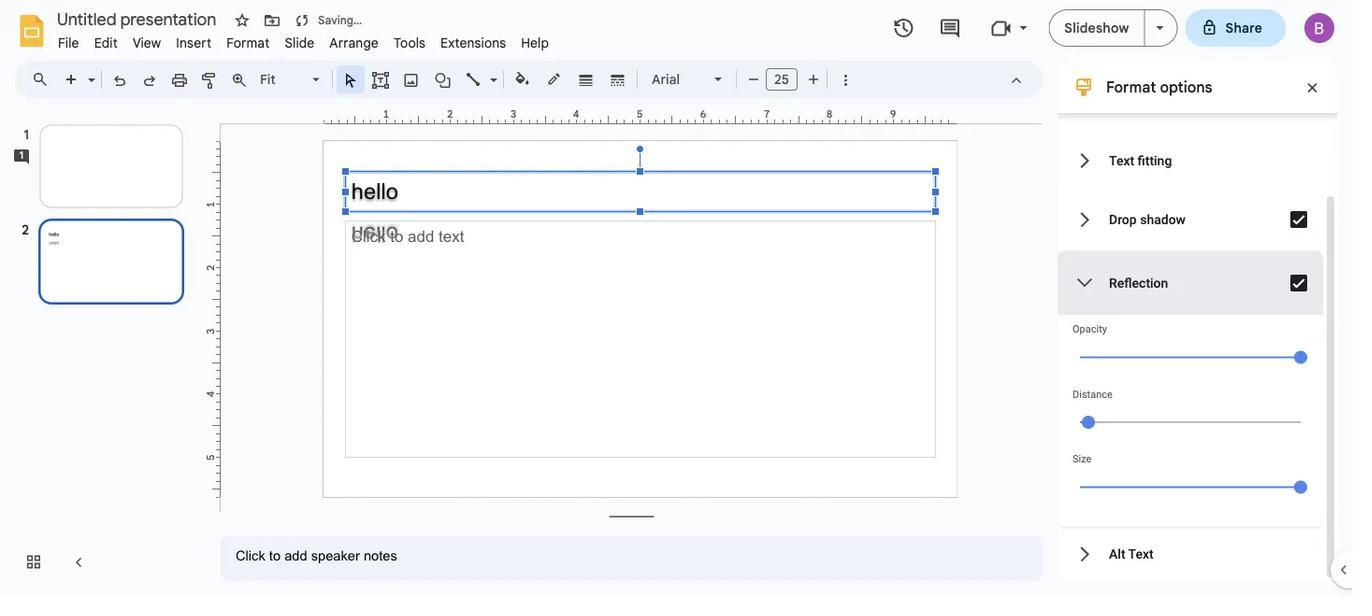 Task type: locate. For each thing, give the bounding box(es) containing it.
text fitting tab
[[1058, 132, 1324, 188]]

Toggle shadow checkbox
[[1281, 201, 1318, 238]]

0 horizontal spatial option
[[576, 66, 597, 93]]

menu bar containing file
[[51, 24, 557, 55]]

navigation inside format options application
[[0, 106, 206, 597]]

tools menu item
[[386, 32, 433, 54]]

0 horizontal spatial format
[[227, 35, 270, 51]]

text
[[1110, 152, 1135, 168], [1129, 547, 1154, 562]]

format for format options
[[1107, 78, 1157, 96]]

insert
[[176, 35, 212, 51]]

slide menu item
[[277, 32, 322, 54]]

slide
[[285, 35, 315, 51]]

fitting
[[1138, 152, 1173, 168]]

fill color: transparent image
[[512, 66, 534, 91]]

Font size text field
[[767, 68, 797, 91]]

position
[[1110, 97, 1158, 113]]

option left arial on the top of page
[[608, 66, 629, 93]]

arial
[[652, 71, 680, 87]]

format inside "format options" section
[[1107, 78, 1157, 96]]

menu bar banner
[[0, 0, 1354, 597]]

border color: transparent image
[[544, 66, 566, 91]]

1 option from the left
[[576, 66, 597, 93]]

opacity image
[[1295, 351, 1308, 364]]

help
[[521, 35, 549, 51]]

format down star checkbox
[[227, 35, 270, 51]]

menu bar
[[51, 24, 557, 55]]

saving… button
[[289, 7, 367, 34]]

0 vertical spatial text
[[1110, 152, 1135, 168]]

arial option
[[652, 66, 704, 93]]

reflection tab
[[1058, 251, 1324, 315]]

shape image
[[433, 66, 454, 93]]

option
[[576, 66, 597, 93], [608, 66, 629, 93]]

format menu item
[[219, 32, 277, 54]]

alt text tab
[[1058, 527, 1324, 582]]

format inside format "menu item"
[[227, 35, 270, 51]]

format for format
[[227, 35, 270, 51]]

1 vertical spatial format
[[1107, 78, 1157, 96]]

2 option from the left
[[608, 66, 629, 93]]

navigation
[[0, 106, 206, 597]]

text right alt
[[1129, 547, 1154, 562]]

1 vertical spatial text
[[1129, 547, 1154, 562]]

view
[[133, 35, 161, 51]]

Zoom text field
[[257, 66, 310, 93]]

option right "border color: transparent" image
[[576, 66, 597, 93]]

text fitting
[[1110, 152, 1173, 168]]

format up the 'position'
[[1107, 78, 1157, 96]]

format
[[227, 35, 270, 51], [1107, 78, 1157, 96]]

toggle shadow image
[[1281, 201, 1318, 238]]

0 vertical spatial format
[[227, 35, 270, 51]]

Menus field
[[23, 66, 65, 93]]

options
[[1161, 78, 1213, 96]]

1 horizontal spatial format
[[1107, 78, 1157, 96]]

format options
[[1107, 78, 1213, 96]]

position tab
[[1058, 77, 1324, 132]]

alt text
[[1110, 547, 1154, 562]]

insert menu item
[[169, 32, 219, 54]]

view menu item
[[125, 32, 169, 54]]

Star checkbox
[[229, 7, 255, 34]]

Toggle reflection checkbox
[[1281, 264, 1318, 302]]

1 horizontal spatial option
[[608, 66, 629, 93]]

Font size field
[[766, 68, 806, 95]]

format options application
[[0, 0, 1354, 597]]

file
[[58, 35, 79, 51]]

extensions
[[441, 35, 506, 51]]

text left the 'fitting'
[[1110, 152, 1135, 168]]



Task type: vqa. For each thing, say whether or not it's contained in the screenshot.
Slideshow Button
yes



Task type: describe. For each thing, give the bounding box(es) containing it.
arrange menu item
[[322, 32, 386, 54]]

slideshow button
[[1049, 9, 1146, 47]]

drop shadow tab
[[1058, 188, 1324, 251]]

Zoom field
[[254, 66, 328, 94]]

shadow
[[1141, 212, 1186, 227]]

alt
[[1110, 547, 1126, 562]]

distance
[[1073, 388, 1113, 400]]

edit
[[94, 35, 118, 51]]

share
[[1226, 20, 1263, 36]]

opacity
[[1073, 323, 1108, 335]]

text inside tab
[[1110, 152, 1135, 168]]

edit menu item
[[87, 32, 125, 54]]

drop
[[1110, 212, 1137, 227]]

menu bar inside menu bar banner
[[51, 24, 557, 55]]

size
[[1073, 453, 1092, 465]]

help menu item
[[514, 32, 557, 54]]

main toolbar
[[55, 65, 861, 95]]

insert image image
[[401, 66, 422, 93]]

format options section
[[1058, 61, 1339, 582]]

saving…
[[318, 14, 362, 28]]

opacity slider
[[1073, 335, 1309, 378]]

slideshow
[[1065, 20, 1130, 36]]

share button
[[1186, 9, 1286, 47]]

extensions menu item
[[433, 32, 514, 54]]

distance slider
[[1073, 400, 1309, 443]]

size image
[[1295, 481, 1308, 494]]

presentation options image
[[1157, 26, 1164, 30]]

arrange
[[330, 35, 379, 51]]

tools
[[394, 35, 426, 51]]

distance image
[[1082, 416, 1096, 429]]

new slide with layout image
[[83, 67, 95, 74]]

drop shadow
[[1110, 212, 1186, 227]]

file menu item
[[51, 32, 87, 54]]

reflection
[[1110, 275, 1169, 291]]

text inside tab
[[1129, 547, 1154, 562]]

size slider
[[1073, 465, 1309, 508]]

Rename text field
[[51, 7, 227, 30]]



